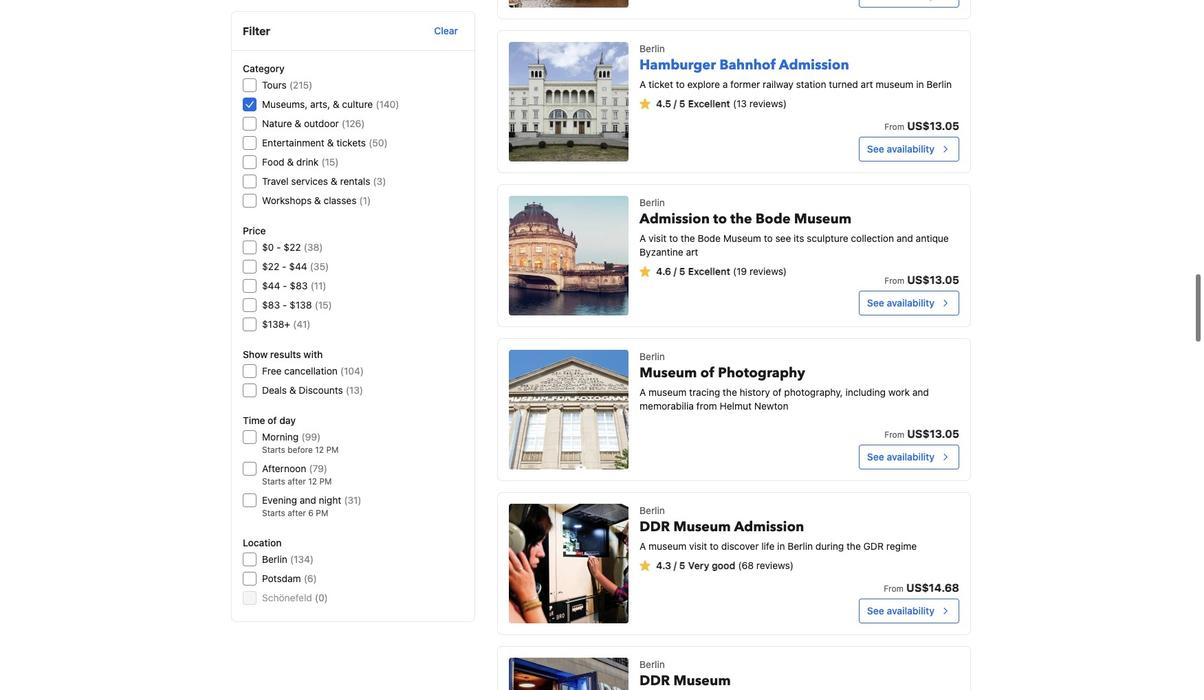 Task type: vqa. For each thing, say whether or not it's contained in the screenshot.


Task type: locate. For each thing, give the bounding box(es) containing it.
1 vertical spatial $83
[[262, 299, 280, 311]]

regime
[[886, 541, 917, 552]]

from for admission to the bode museum
[[885, 276, 904, 286]]

0 horizontal spatial visit
[[649, 232, 667, 244]]

1 vertical spatial from us$13.05
[[885, 274, 959, 286]]

the up helmut
[[723, 387, 737, 398]]

berlin
[[640, 43, 665, 54], [927, 78, 952, 90], [640, 197, 665, 208], [640, 351, 665, 362], [640, 505, 665, 516], [788, 541, 813, 552], [262, 554, 287, 565], [640, 659, 665, 671]]

turned
[[829, 78, 858, 90]]

to up byzantine
[[669, 232, 678, 244]]

see for hamburger bahnhof admission
[[867, 143, 884, 155]]

-
[[277, 241, 281, 253], [282, 261, 286, 272], [283, 280, 287, 292], [283, 299, 287, 311]]

(68
[[738, 560, 754, 572]]

1 horizontal spatial $83
[[290, 280, 308, 292]]

5 for hamburger
[[679, 98, 685, 109]]

bode up "4.6 / 5 excellent (19 reviews)"
[[698, 232, 721, 244]]

3 us$13.05 from the top
[[907, 428, 959, 440]]

a
[[723, 78, 728, 90]]

& for workshops & classes
[[314, 195, 321, 206]]

& for food & drink
[[287, 156, 294, 168]]

1 vertical spatial starts
[[262, 477, 285, 487]]

1 vertical spatial us$13.05
[[907, 274, 959, 286]]

$44 up "$44 - $83 (11)"
[[289, 261, 307, 272]]

2 see from the top
[[867, 297, 884, 309]]

12
[[315, 445, 324, 455], [308, 477, 317, 487]]

0 vertical spatial museum
[[876, 78, 914, 90]]

art right byzantine
[[686, 246, 698, 258]]

museum inside berlin ddr museum admission a museum visit to discover life in berlin during the gdr regime
[[649, 541, 687, 552]]

starts down evening
[[262, 508, 285, 519]]

admission to bode museum image
[[509, 0, 629, 8]]

0 vertical spatial 12
[[315, 445, 324, 455]]

1 horizontal spatial bode
[[756, 210, 791, 228]]

museum right turned
[[876, 78, 914, 90]]

excellent for hamburger
[[688, 98, 730, 109]]

& left tickets at the left top of the page
[[327, 137, 334, 149]]

1 see availability from the top
[[867, 143, 935, 155]]

location
[[243, 537, 282, 549]]

1 horizontal spatial $22
[[284, 241, 301, 253]]

& left drink
[[287, 156, 294, 168]]

1 see from the top
[[867, 143, 884, 155]]

a inside berlin museum of photography a museum tracing the history of photography, including work and memorabilia from helmut newton
[[640, 387, 646, 398]]

2 vertical spatial pm
[[316, 508, 328, 519]]

/ for admission
[[674, 265, 677, 277]]

0 horizontal spatial bode
[[698, 232, 721, 244]]

from us$13.05 for admission to the bode museum
[[885, 274, 959, 286]]

0 vertical spatial from us$13.05
[[885, 120, 959, 132]]

2 vertical spatial from us$13.05
[[885, 428, 959, 440]]

rentals
[[340, 175, 370, 187]]

reviews) down the life
[[756, 560, 794, 572]]

museum for museum of photography
[[649, 387, 687, 398]]

from us$13.05 for hamburger bahnhof admission
[[885, 120, 959, 132]]

berlin for berlin (134)
[[262, 554, 287, 565]]

2 vertical spatial starts
[[262, 508, 285, 519]]

4.5 / 5 excellent (13 reviews)
[[656, 98, 787, 109]]

1 vertical spatial reviews)
[[750, 265, 787, 277]]

- for $83
[[283, 299, 287, 311]]

0 vertical spatial (15)
[[321, 156, 339, 168]]

$0 - $22 (38)
[[262, 241, 323, 253]]

1 vertical spatial (15)
[[315, 299, 332, 311]]

travel services & rentals (3)
[[262, 175, 386, 187]]

art inside berlin hamburger bahnhof admission a ticket to explore a former railway station turned art museum in berlin
[[861, 78, 873, 90]]

1 vertical spatial admission
[[640, 210, 710, 228]]

0 vertical spatial us$13.05
[[907, 120, 959, 132]]

0 vertical spatial 5
[[679, 98, 685, 109]]

& right 'deals'
[[289, 384, 296, 396]]

visit inside berlin ddr museum admission a museum visit to discover life in berlin during the gdr regime
[[689, 541, 707, 552]]

0 horizontal spatial $22
[[262, 261, 279, 272]]

2 / from the top
[[674, 265, 677, 277]]

3 availability from the top
[[887, 451, 935, 463]]

night
[[319, 494, 341, 506]]

admission up station
[[779, 56, 849, 74]]

12 down (79)
[[308, 477, 317, 487]]

a inside berlin ddr museum admission a museum visit to discover life in berlin during the gdr regime
[[640, 541, 646, 552]]

2 vertical spatial admission
[[734, 518, 804, 536]]

(15)
[[321, 156, 339, 168], [315, 299, 332, 311]]

starts
[[262, 445, 285, 455], [262, 477, 285, 487], [262, 508, 285, 519]]

us$14.68
[[906, 582, 959, 594]]

0 vertical spatial art
[[861, 78, 873, 90]]

2 after from the top
[[288, 508, 306, 519]]

photography
[[718, 364, 805, 382]]

0 vertical spatial starts
[[262, 445, 285, 455]]

museum inside berlin museum of photography a museum tracing the history of photography, including work and memorabilia from helmut newton
[[649, 387, 687, 398]]

(19
[[733, 265, 747, 277]]

from
[[885, 122, 904, 132], [885, 276, 904, 286], [885, 430, 904, 440], [884, 584, 904, 594]]

and left antique
[[897, 232, 913, 244]]

1 horizontal spatial of
[[701, 364, 715, 382]]

starts inside evening and night (31) starts after 6 pm
[[262, 508, 285, 519]]

5 left very
[[679, 560, 685, 572]]

1 horizontal spatial visit
[[689, 541, 707, 552]]

- left $138
[[283, 299, 287, 311]]

tours
[[262, 79, 287, 91]]

$22 up $22 - $44 (35)
[[284, 241, 301, 253]]

pm up (79)
[[326, 445, 339, 455]]

visit
[[649, 232, 667, 244], [689, 541, 707, 552]]

0 vertical spatial visit
[[649, 232, 667, 244]]

0 vertical spatial reviews)
[[749, 98, 787, 109]]

4 see from the top
[[867, 605, 884, 617]]

to inside berlin hamburger bahnhof admission a ticket to explore a former railway station turned art museum in berlin
[[676, 78, 685, 90]]

from for hamburger bahnhof admission
[[885, 122, 904, 132]]

admission up byzantine
[[640, 210, 710, 228]]

admission for bahnhof
[[779, 56, 849, 74]]

show results with
[[243, 349, 323, 360]]

to right ticket
[[676, 78, 685, 90]]

pm for (99)
[[326, 445, 339, 455]]

gdr
[[864, 541, 884, 552]]

from inside from us$14.68
[[884, 584, 904, 594]]

see availability for hamburger bahnhof admission
[[867, 143, 935, 155]]

2 vertical spatial of
[[268, 415, 277, 426]]

1 horizontal spatial in
[[916, 78, 924, 90]]

1 excellent from the top
[[688, 98, 730, 109]]

a up byzantine
[[640, 232, 646, 244]]

the inside berlin museum of photography a museum tracing the history of photography, including work and memorabilia from helmut newton
[[723, 387, 737, 398]]

(15) down the (11)
[[315, 299, 332, 311]]

to left the see
[[764, 232, 773, 244]]

1 vertical spatial /
[[674, 265, 677, 277]]

12 inside morning (99) starts before 12 pm
[[315, 445, 324, 455]]

museum up very
[[673, 518, 731, 536]]

2 5 from the top
[[679, 265, 685, 277]]

/
[[674, 98, 677, 109], [674, 265, 677, 277], [674, 560, 677, 572]]

its
[[794, 232, 804, 244]]

2 vertical spatial us$13.05
[[907, 428, 959, 440]]

travel
[[262, 175, 289, 187]]

- down $0 - $22 (38)
[[282, 261, 286, 272]]

12 down (99)
[[315, 445, 324, 455]]

potsdam
[[262, 573, 301, 585]]

and right 'work'
[[912, 387, 929, 398]]

starts down morning
[[262, 445, 285, 455]]

berlin inside berlin admission to the bode museum a visit to the bode museum to see its sculpture collection and antique byzantine art
[[640, 197, 665, 208]]

visit up very
[[689, 541, 707, 552]]

3 starts from the top
[[262, 508, 285, 519]]

pm down (79)
[[319, 477, 332, 487]]

1 from us$13.05 from the top
[[885, 120, 959, 132]]

(15) down entertainment & tickets (50)
[[321, 156, 339, 168]]

collection
[[851, 232, 894, 244]]

1 vertical spatial $22
[[262, 261, 279, 272]]

after left 6 on the bottom of the page
[[288, 508, 306, 519]]

reviews) right (19
[[750, 265, 787, 277]]

$138+ (41)
[[262, 318, 311, 330]]

and up 6 on the bottom of the page
[[300, 494, 316, 506]]

museum up 4.3
[[649, 541, 687, 552]]

berlin admission to the bode museum a visit to the bode museum to see its sculpture collection and antique byzantine art
[[640, 197, 949, 258]]

(38)
[[304, 241, 323, 253]]

deals & discounts (13)
[[262, 384, 363, 396]]

4.6 / 5 excellent (19 reviews)
[[656, 265, 787, 277]]

0 vertical spatial admission
[[779, 56, 849, 74]]

time
[[243, 415, 265, 426]]

(3)
[[373, 175, 386, 187]]

0 vertical spatial in
[[916, 78, 924, 90]]

1 availability from the top
[[887, 143, 935, 155]]

0 vertical spatial of
[[701, 364, 715, 382]]

2 us$13.05 from the top
[[907, 274, 959, 286]]

free
[[262, 365, 282, 377]]

2 horizontal spatial of
[[773, 387, 782, 398]]

$83 up $138+
[[262, 299, 280, 311]]

0 horizontal spatial of
[[268, 415, 277, 426]]

memorabilia
[[640, 400, 694, 412]]

2 vertical spatial /
[[674, 560, 677, 572]]

pm inside afternoon (79) starts after 12 pm
[[319, 477, 332, 487]]

work
[[888, 387, 910, 398]]

5 right 4.6 on the right top of the page
[[679, 265, 685, 277]]

(50)
[[369, 137, 388, 149]]

- right $0
[[277, 241, 281, 253]]

12 inside afternoon (79) starts after 12 pm
[[308, 477, 317, 487]]

0 vertical spatial /
[[674, 98, 677, 109]]

0 horizontal spatial in
[[777, 541, 785, 552]]

museum up memorabilia
[[649, 387, 687, 398]]

discounts
[[299, 384, 343, 396]]

1 vertical spatial in
[[777, 541, 785, 552]]

5 right 4.5
[[679, 98, 685, 109]]

0 vertical spatial excellent
[[688, 98, 730, 109]]

clear button
[[429, 19, 464, 43]]

1 vertical spatial bode
[[698, 232, 721, 244]]

pm inside morning (99) starts before 12 pm
[[326, 445, 339, 455]]

outdoor
[[304, 118, 339, 129]]

a up memorabilia
[[640, 387, 646, 398]]

3 / from the top
[[674, 560, 677, 572]]

a for museum
[[640, 387, 646, 398]]

0 vertical spatial $22
[[284, 241, 301, 253]]

2 from us$13.05 from the top
[[885, 274, 959, 286]]

to up "good"
[[710, 541, 719, 552]]

category
[[243, 63, 285, 74]]

4 availability from the top
[[887, 605, 935, 617]]

after down afternoon
[[288, 477, 306, 487]]

0 vertical spatial pm
[[326, 445, 339, 455]]

1 horizontal spatial art
[[861, 78, 873, 90]]

/ right 4.5
[[674, 98, 677, 109]]

2 see availability from the top
[[867, 297, 935, 309]]

2 vertical spatial 5
[[679, 560, 685, 572]]

after inside evening and night (31) starts after 6 pm
[[288, 508, 306, 519]]

/ right 4.6 on the right top of the page
[[674, 265, 677, 277]]

0 vertical spatial $44
[[289, 261, 307, 272]]

1 vertical spatial museum
[[649, 387, 687, 398]]

the
[[730, 210, 752, 228], [681, 232, 695, 244], [723, 387, 737, 398], [847, 541, 861, 552]]

a left ticket
[[640, 78, 646, 90]]

see availability for admission to the bode museum
[[867, 297, 935, 309]]

the left gdr
[[847, 541, 861, 552]]

excellent left (19
[[688, 265, 730, 277]]

3 a from the top
[[640, 387, 646, 398]]

see
[[775, 232, 791, 244]]

$22 down $0
[[262, 261, 279, 272]]

1 / from the top
[[674, 98, 677, 109]]

1 vertical spatial pm
[[319, 477, 332, 487]]

1 vertical spatial visit
[[689, 541, 707, 552]]

(104)
[[340, 365, 364, 377]]

/ for hamburger
[[674, 98, 677, 109]]

starts inside morning (99) starts before 12 pm
[[262, 445, 285, 455]]

2 excellent from the top
[[688, 265, 730, 277]]

1 us$13.05 from the top
[[907, 120, 959, 132]]

admission inside berlin ddr museum admission a museum visit to discover life in berlin during the gdr regime
[[734, 518, 804, 536]]

(134)
[[290, 554, 314, 565]]

to up "4.6 / 5 excellent (19 reviews)"
[[713, 210, 727, 228]]

2 vertical spatial and
[[300, 494, 316, 506]]

1 starts from the top
[[262, 445, 285, 455]]

hamburger bahnhof admission image
[[509, 42, 629, 162]]

a down ddr
[[640, 541, 646, 552]]

tours (215)
[[262, 79, 312, 91]]

- down $22 - $44 (35)
[[283, 280, 287, 292]]

berlin inside berlin museum of photography a museum tracing the history of photography, including work and memorabilia from helmut newton
[[640, 351, 665, 362]]

$138
[[290, 299, 312, 311]]

2 a from the top
[[640, 232, 646, 244]]

a inside berlin hamburger bahnhof admission a ticket to explore a former railway station turned art museum in berlin
[[640, 78, 646, 90]]

admission inside berlin hamburger bahnhof admission a ticket to explore a former railway station turned art museum in berlin
[[779, 56, 849, 74]]

4 a from the top
[[640, 541, 646, 552]]

arts,
[[310, 98, 330, 110]]

reviews) down railway
[[749, 98, 787, 109]]

from us$13.05
[[885, 120, 959, 132], [885, 274, 959, 286], [885, 428, 959, 440]]

cancellation
[[284, 365, 338, 377]]

excellent down explore
[[688, 98, 730, 109]]

bode up the see
[[756, 210, 791, 228]]

berlin for berlin ddr museum admission a museum visit to discover life in berlin during the gdr regime
[[640, 505, 665, 516]]

1 after from the top
[[288, 477, 306, 487]]

1 horizontal spatial $44
[[289, 261, 307, 272]]

1 vertical spatial 5
[[679, 265, 685, 277]]

art right turned
[[861, 78, 873, 90]]

1 vertical spatial and
[[912, 387, 929, 398]]

to
[[676, 78, 685, 90], [713, 210, 727, 228], [669, 232, 678, 244], [764, 232, 773, 244], [710, 541, 719, 552]]

1 vertical spatial after
[[288, 508, 306, 519]]

of
[[701, 364, 715, 382], [773, 387, 782, 398], [268, 415, 277, 426]]

a
[[640, 78, 646, 90], [640, 232, 646, 244], [640, 387, 646, 398], [640, 541, 646, 552]]

museum up memorabilia
[[640, 364, 697, 382]]

& up entertainment
[[295, 118, 301, 129]]

of up the tracing
[[701, 364, 715, 382]]

$22 - $44 (35)
[[262, 261, 329, 272]]

3 5 from the top
[[679, 560, 685, 572]]

2 availability from the top
[[887, 297, 935, 309]]

berlin (134)
[[262, 554, 314, 565]]

visit up byzantine
[[649, 232, 667, 244]]

1 a from the top
[[640, 78, 646, 90]]

1 5 from the top
[[679, 98, 685, 109]]

/ right 4.3
[[674, 560, 677, 572]]

1 vertical spatial 12
[[308, 477, 317, 487]]

& for deals & discounts
[[289, 384, 296, 396]]

$22
[[284, 241, 301, 253], [262, 261, 279, 272]]

1 vertical spatial art
[[686, 246, 698, 258]]

0 vertical spatial bode
[[756, 210, 791, 228]]

byzantine
[[640, 246, 683, 258]]

admission inside berlin admission to the bode museum a visit to the bode museum to see its sculpture collection and antique byzantine art
[[640, 210, 710, 228]]

1 vertical spatial $44
[[262, 280, 280, 292]]

see for admission to the bode museum
[[867, 297, 884, 309]]

1 vertical spatial excellent
[[688, 265, 730, 277]]

deals
[[262, 384, 287, 396]]

museum inside berlin ddr museum admission a museum visit to discover life in berlin during the gdr regime
[[673, 518, 731, 536]]

$44 - $83 (11)
[[262, 280, 326, 292]]

of up newton
[[773, 387, 782, 398]]

admission up the life
[[734, 518, 804, 536]]

2 vertical spatial museum
[[649, 541, 687, 552]]

2 starts from the top
[[262, 477, 285, 487]]

of left day
[[268, 415, 277, 426]]

art inside berlin admission to the bode museum a visit to the bode museum to see its sculpture collection and antique byzantine art
[[686, 246, 698, 258]]

$44
[[289, 261, 307, 272], [262, 280, 280, 292]]

good
[[712, 560, 735, 572]]

reviews) for admission
[[749, 98, 787, 109]]

& down travel services & rentals (3)
[[314, 195, 321, 206]]

starts down afternoon
[[262, 477, 285, 487]]

4 see availability from the top
[[867, 605, 935, 617]]

0 vertical spatial and
[[897, 232, 913, 244]]

starts for morning
[[262, 445, 285, 455]]

us$13.05
[[907, 120, 959, 132], [907, 274, 959, 286], [907, 428, 959, 440]]

starts inside afternoon (79) starts after 12 pm
[[262, 477, 285, 487]]

admission
[[779, 56, 849, 74], [640, 210, 710, 228], [734, 518, 804, 536]]

&
[[333, 98, 339, 110], [295, 118, 301, 129], [327, 137, 334, 149], [287, 156, 294, 168], [331, 175, 337, 187], [314, 195, 321, 206], [289, 384, 296, 396]]

$44 down $22 - $44 (35)
[[262, 280, 280, 292]]

0 horizontal spatial art
[[686, 246, 698, 258]]

6
[[308, 508, 314, 519]]

$83 up $83 - $138 (15)
[[290, 280, 308, 292]]

potsdam (6)
[[262, 573, 317, 585]]

sculpture
[[807, 232, 848, 244]]

ddr museum image
[[509, 658, 629, 690]]

0 vertical spatial after
[[288, 477, 306, 487]]

museum inside berlin hamburger bahnhof admission a ticket to explore a former railway station turned art museum in berlin
[[876, 78, 914, 90]]

pm right 6 on the bottom of the page
[[316, 508, 328, 519]]

classes
[[324, 195, 357, 206]]

food & drink (15)
[[262, 156, 339, 168]]



Task type: describe. For each thing, give the bounding box(es) containing it.
culture
[[342, 98, 373, 110]]

after inside afternoon (79) starts after 12 pm
[[288, 477, 306, 487]]

(15) for food & drink (15)
[[321, 156, 339, 168]]

morning
[[262, 431, 299, 443]]

schönefeld
[[262, 592, 312, 604]]

free cancellation (104)
[[262, 365, 364, 377]]

schönefeld (0)
[[262, 592, 328, 604]]

photography,
[[784, 387, 843, 398]]

a for hamburger
[[640, 78, 646, 90]]

station
[[796, 78, 826, 90]]

(1)
[[359, 195, 371, 206]]

berlin for berlin hamburger bahnhof admission a ticket to explore a former railway station turned art museum in berlin
[[640, 43, 665, 54]]

visit inside berlin admission to the bode museum a visit to the bode museum to see its sculpture collection and antique byzantine art
[[649, 232, 667, 244]]

berlin link
[[497, 646, 971, 690]]

(31)
[[344, 494, 362, 506]]

/ for ddr
[[674, 560, 677, 572]]

$138+
[[262, 318, 290, 330]]

in inside berlin hamburger bahnhof admission a ticket to explore a former railway station turned art museum in berlin
[[916, 78, 924, 90]]

afternoon
[[262, 463, 306, 475]]

the up (19
[[730, 210, 752, 228]]

afternoon (79) starts after 12 pm
[[262, 463, 332, 487]]

(13
[[733, 98, 747, 109]]

museum up (19
[[723, 232, 761, 244]]

(126)
[[342, 118, 365, 129]]

bahnhof
[[719, 56, 776, 74]]

life
[[761, 541, 775, 552]]

tickets
[[336, 137, 366, 149]]

(140)
[[376, 98, 399, 110]]

2 vertical spatial reviews)
[[756, 560, 794, 572]]

excellent for admission
[[688, 265, 730, 277]]

availability for hamburger bahnhof admission
[[887, 143, 935, 155]]

(79)
[[309, 463, 327, 475]]

the up byzantine
[[681, 232, 695, 244]]

including
[[846, 387, 886, 398]]

us$13.05 for admission to the bode museum
[[907, 274, 959, 286]]

workshops
[[262, 195, 312, 206]]

drink
[[296, 156, 319, 168]]

- for $44
[[283, 280, 287, 292]]

pm inside evening and night (31) starts after 6 pm
[[316, 508, 328, 519]]

filter
[[243, 25, 270, 37]]

5 for ddr
[[679, 560, 685, 572]]

a inside berlin admission to the bode museum a visit to the bode museum to see its sculpture collection and antique byzantine art
[[640, 232, 646, 244]]

starts for afternoon
[[262, 477, 285, 487]]

price
[[243, 225, 266, 237]]

(11)
[[311, 280, 326, 292]]

12 for (99)
[[315, 445, 324, 455]]

0 vertical spatial $83
[[290, 280, 308, 292]]

see availability for ddr museum admission
[[867, 605, 935, 617]]

and inside berlin museum of photography a museum tracing the history of photography, including work and memorabilia from helmut newton
[[912, 387, 929, 398]]

evening
[[262, 494, 297, 506]]

the inside berlin ddr museum admission a museum visit to discover life in berlin during the gdr regime
[[847, 541, 861, 552]]

explore
[[687, 78, 720, 90]]

berlin museum of photography a museum tracing the history of photography, including work and memorabilia from helmut newton
[[640, 351, 929, 412]]

helmut
[[720, 400, 752, 412]]

food
[[262, 156, 284, 168]]

(215)
[[289, 79, 312, 91]]

hamburger
[[640, 56, 716, 74]]

ddr museum admission image
[[509, 504, 629, 624]]

ticket
[[649, 78, 673, 90]]

(41)
[[293, 318, 311, 330]]

museums, arts, & culture (140)
[[262, 98, 399, 110]]

to inside berlin ddr museum admission a museum visit to discover life in berlin during the gdr regime
[[710, 541, 719, 552]]

before
[[288, 445, 313, 455]]

us$13.05 for hamburger bahnhof admission
[[907, 120, 959, 132]]

(6)
[[304, 573, 317, 585]]

newton
[[754, 400, 789, 412]]

entertainment & tickets (50)
[[262, 137, 388, 149]]

0 horizontal spatial $83
[[262, 299, 280, 311]]

with
[[304, 349, 323, 360]]

see for ddr museum admission
[[867, 605, 884, 617]]

- for $0
[[277, 241, 281, 253]]

from for ddr museum admission
[[884, 584, 904, 594]]

nature
[[262, 118, 292, 129]]

time of day
[[243, 415, 296, 426]]

(15) for $83 - $138 (15)
[[315, 299, 332, 311]]

evening and night (31) starts after 6 pm
[[262, 494, 362, 519]]

in inside berlin ddr museum admission a museum visit to discover life in berlin during the gdr regime
[[777, 541, 785, 552]]

and inside berlin admission to the bode museum a visit to the bode museum to see its sculpture collection and antique byzantine art
[[897, 232, 913, 244]]

museum for ddr museum admission
[[649, 541, 687, 552]]

availability for admission to the bode museum
[[887, 297, 935, 309]]

4.3
[[656, 560, 671, 572]]

0 horizontal spatial $44
[[262, 280, 280, 292]]

1 vertical spatial of
[[773, 387, 782, 398]]

& for nature & outdoor
[[295, 118, 301, 129]]

- for $22
[[282, 261, 286, 272]]

& up classes
[[331, 175, 337, 187]]

admission to the bode museum image
[[509, 196, 629, 316]]

availability for ddr museum admission
[[887, 605, 935, 617]]

berlin for berlin
[[640, 659, 665, 671]]

pm for (79)
[[319, 477, 332, 487]]

from us$14.68
[[884, 582, 959, 594]]

berlin ddr museum admission a museum visit to discover life in berlin during the gdr regime
[[640, 505, 917, 552]]

show
[[243, 349, 268, 360]]

a for ddr
[[640, 541, 646, 552]]

admission for museum
[[734, 518, 804, 536]]

museum inside berlin museum of photography a museum tracing the history of photography, including work and memorabilia from helmut newton
[[640, 364, 697, 382]]

services
[[291, 175, 328, 187]]

& right arts,
[[333, 98, 339, 110]]

12 for (79)
[[308, 477, 317, 487]]

reviews) for the
[[750, 265, 787, 277]]

4.3 / 5 very good (68 reviews)
[[656, 560, 794, 572]]

museum up sculpture
[[794, 210, 852, 228]]

(0)
[[315, 592, 328, 604]]

5 for admission
[[679, 265, 685, 277]]

day
[[279, 415, 296, 426]]

railway
[[763, 78, 793, 90]]

3 see from the top
[[867, 451, 884, 463]]

berlin hamburger bahnhof admission a ticket to explore a former railway station turned art museum in berlin
[[640, 43, 952, 90]]

(35)
[[310, 261, 329, 272]]

workshops & classes (1)
[[262, 195, 371, 206]]

4.6
[[656, 265, 671, 277]]

3 see availability from the top
[[867, 451, 935, 463]]

tracing
[[689, 387, 720, 398]]

morning (99) starts before 12 pm
[[262, 431, 339, 455]]

berlin for berlin admission to the bode museum a visit to the bode museum to see its sculpture collection and antique byzantine art
[[640, 197, 665, 208]]

former
[[730, 78, 760, 90]]

clear
[[434, 25, 458, 36]]

berlin for berlin museum of photography a museum tracing the history of photography, including work and memorabilia from helmut newton
[[640, 351, 665, 362]]

3 from us$13.05 from the top
[[885, 428, 959, 440]]

history
[[740, 387, 770, 398]]

museum of photography image
[[509, 350, 629, 470]]

& for entertainment & tickets
[[327, 137, 334, 149]]

and inside evening and night (31) starts after 6 pm
[[300, 494, 316, 506]]

discover
[[721, 541, 759, 552]]

very
[[688, 560, 709, 572]]

from
[[696, 400, 717, 412]]

ddr
[[640, 518, 670, 536]]

results
[[270, 349, 301, 360]]



